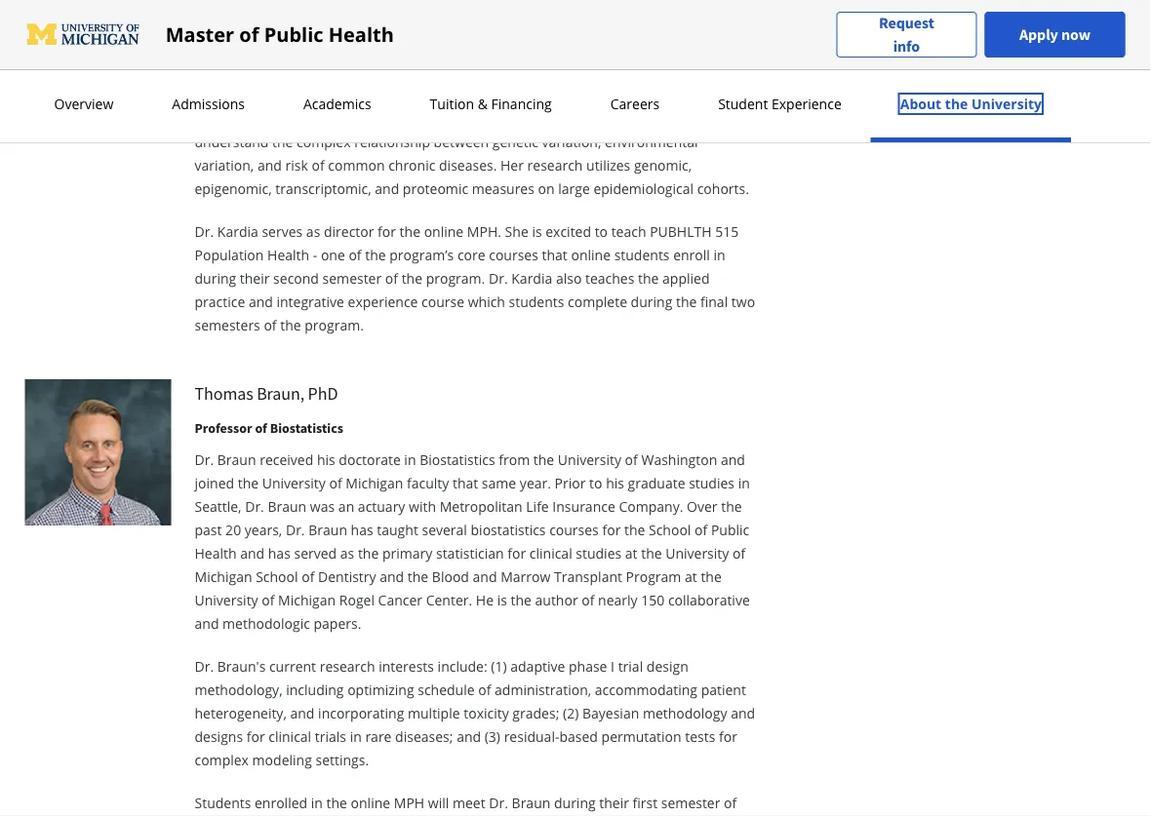 Task type: locate. For each thing, give the bounding box(es) containing it.
michigan up the papers.
[[278, 591, 336, 609]]

online left 'mph'
[[351, 794, 390, 812]]

second
[[273, 269, 319, 287]]

optimizing
[[347, 681, 414, 699]]

for right director
[[378, 222, 396, 240]]

to inside the dr. kardia serves as director for the online mph. she is excited to teach pubhlth 515 population health - one of the program's core courses that online students enroll in during their second semester of the program. dr. kardia also teaches the applied practice and integrative experience course which students complete during the final two semesters of the program.
[[595, 222, 608, 240]]

clinical up marrow
[[530, 544, 572, 562]]

the up dentistry
[[358, 544, 379, 562]]

school down served
[[256, 567, 298, 586]]

515
[[715, 222, 739, 240]]

health inside the dr. kardia serves as director for the online mph. she is excited to teach pubhlth 515 population health - one of the program's core courses that online students enroll in during their second semester of the program. dr. kardia also teaches the applied practice and integrative experience course which students complete during the final two semesters of the program.
[[267, 245, 309, 264]]

in right enrolled at the left
[[311, 794, 323, 812]]

in inside students enrolled in the online mph will meet dr. braun during their first semester of
[[311, 794, 323, 812]]

during inside students enrolled in the online mph will meet dr. braun during their first semester of
[[554, 794, 596, 812]]

experience
[[348, 292, 418, 311]]

methodology
[[643, 704, 727, 722]]

actuary
[[358, 497, 405, 516]]

grades;
[[513, 704, 559, 722]]

1 horizontal spatial has
[[351, 521, 373, 539]]

courses down insurance
[[549, 521, 599, 539]]

1 vertical spatial biostatistics
[[420, 450, 495, 469]]

careers link
[[605, 95, 666, 113]]

1 vertical spatial their
[[599, 794, 629, 812]]

online inside students enrolled in the online mph will meet dr. braun during their first semester of
[[351, 794, 390, 812]]

served
[[294, 544, 337, 562]]

during
[[195, 269, 236, 287], [631, 292, 673, 311], [554, 794, 596, 812]]

toxicity
[[464, 704, 509, 722]]

during down applied
[[631, 292, 673, 311]]

1 horizontal spatial courses
[[549, 521, 599, 539]]

university down apply
[[972, 95, 1042, 113]]

designs
[[195, 727, 243, 746]]

two
[[732, 292, 755, 311]]

1 vertical spatial at
[[685, 567, 697, 586]]

1 vertical spatial semester
[[661, 794, 720, 812]]

1 vertical spatial program.
[[305, 316, 364, 334]]

0 horizontal spatial studies
[[576, 544, 622, 562]]

program's
[[390, 245, 454, 264]]

online up teaches
[[571, 245, 611, 264]]

1 vertical spatial that
[[453, 474, 478, 492]]

his up insurance
[[606, 474, 624, 492]]

0 vertical spatial online
[[424, 222, 464, 240]]

0 vertical spatial to
[[595, 222, 608, 240]]

braun up years,
[[268, 497, 307, 516]]

2 vertical spatial health
[[195, 544, 237, 562]]

at up 'program'
[[625, 544, 638, 562]]

2 horizontal spatial health
[[329, 21, 394, 48]]

1 horizontal spatial online
[[424, 222, 464, 240]]

of down 'transplant' in the bottom of the page
[[582, 591, 595, 609]]

health up academics link at the left top of page
[[329, 21, 394, 48]]

1 horizontal spatial public
[[711, 521, 750, 539]]

that inside the dr. kardia serves as director for the online mph. she is excited to teach pubhlth 515 population health - one of the program's core courses that online students enroll in during their second semester of the program. dr. kardia also teaches the applied practice and integrative experience course which students complete during the final two semesters of the program.
[[542, 245, 568, 264]]

the up collaborative
[[701, 567, 722, 586]]

0 vertical spatial their
[[240, 269, 270, 287]]

0 horizontal spatial during
[[195, 269, 236, 287]]

washington
[[641, 450, 717, 469]]

1 horizontal spatial is
[[532, 222, 542, 240]]

interests
[[379, 657, 434, 676]]

0 horizontal spatial michigan
[[195, 567, 252, 586]]

0 vertical spatial is
[[532, 222, 542, 240]]

and up cancer
[[380, 567, 404, 586]]

1 horizontal spatial as
[[340, 544, 354, 562]]

semester inside the dr. kardia serves as director for the online mph. she is excited to teach pubhlth 515 population health - one of the program's core courses that online students enroll in during their second semester of the program. dr. kardia also teaches the applied practice and integrative experience course which students complete during the final two semesters of the program.
[[323, 269, 382, 287]]

1 horizontal spatial program.
[[426, 269, 485, 287]]

1 horizontal spatial michigan
[[278, 591, 336, 609]]

the down the primary
[[408, 567, 428, 586]]

the inside students enrolled in the online mph will meet dr. braun during their first semester of
[[326, 794, 347, 812]]

is right she
[[532, 222, 542, 240]]

dentistry
[[318, 567, 376, 586]]

as up dentistry
[[340, 544, 354, 562]]

public down over
[[711, 521, 750, 539]]

seattle,
[[195, 497, 242, 516]]

is inside dr. braun received his doctorate in biostatistics from the university of washington and joined the university of michigan faculty that same year. prior to his graduate studies in seattle, dr. braun was an actuary with metropolitan life insurance company. over the past 20 years, dr. braun has taught several biostatistics courses for the school of public health and has served as the primary statistician for clinical studies at the university of michigan school of dentistry and the blood and marrow transplant program at the university of michigan rogel cancer center. he is the author of nearly 150 collaborative and methodologic papers.
[[497, 591, 507, 609]]

that up metropolitan
[[453, 474, 478, 492]]

1 vertical spatial health
[[267, 245, 309, 264]]

kardia left also
[[511, 269, 552, 287]]

marrow
[[501, 567, 551, 586]]

in left the rare
[[350, 727, 362, 746]]

school down company.
[[649, 521, 691, 539]]

braun inside students enrolled in the online mph will meet dr. braun during their first semester of
[[512, 794, 551, 812]]

0 vertical spatial that
[[542, 245, 568, 264]]

he
[[476, 591, 494, 609]]

(3)
[[485, 727, 501, 746]]

1 vertical spatial public
[[711, 521, 750, 539]]

is inside the dr. kardia serves as director for the online mph. she is excited to teach pubhlth 515 population health - one of the program's core courses that online students enroll in during their second semester of the program. dr. kardia also teaches the applied practice and integrative experience course which students complete during the final two semesters of the program.
[[532, 222, 542, 240]]

over
[[687, 497, 718, 516]]

dr. up which
[[489, 269, 508, 287]]

1 horizontal spatial their
[[599, 794, 629, 812]]

1 horizontal spatial that
[[542, 245, 568, 264]]

of right semesters
[[264, 316, 277, 334]]

0 horizontal spatial clinical
[[269, 727, 311, 746]]

the up program's
[[400, 222, 421, 240]]

the down settings.
[[326, 794, 347, 812]]

and right washington
[[721, 450, 745, 469]]

dr. up joined
[[195, 450, 214, 469]]

0 horizontal spatial at
[[625, 544, 638, 562]]

dr. inside students enrolled in the online mph will meet dr. braun during their first semester of
[[489, 794, 508, 812]]

request info
[[879, 13, 934, 56]]

for down heterogeneity,
[[247, 727, 265, 746]]

public
[[264, 21, 323, 48], [711, 521, 750, 539]]

phase
[[569, 657, 607, 676]]

1 vertical spatial school
[[256, 567, 298, 586]]

1 vertical spatial students
[[509, 292, 564, 311]]

of up collaborative
[[733, 544, 746, 562]]

1 vertical spatial clinical
[[269, 727, 311, 746]]

has
[[351, 521, 373, 539], [268, 544, 291, 562]]

health down past
[[195, 544, 237, 562]]

their down population
[[240, 269, 270, 287]]

experience
[[772, 95, 842, 113]]

1 horizontal spatial biostatistics
[[420, 450, 495, 469]]

1 horizontal spatial his
[[606, 474, 624, 492]]

and up he
[[473, 567, 497, 586]]

clinical
[[530, 544, 572, 562], [269, 727, 311, 746]]

of right first
[[724, 794, 737, 812]]

as up -
[[306, 222, 320, 240]]

0 vertical spatial courses
[[489, 245, 538, 264]]

1 horizontal spatial during
[[554, 794, 596, 812]]

0 horizontal spatial that
[[453, 474, 478, 492]]

0 vertical spatial michigan
[[346, 474, 403, 492]]

0 horizontal spatial has
[[268, 544, 291, 562]]

students
[[195, 794, 251, 812]]

braun
[[217, 450, 256, 469], [268, 497, 307, 516], [309, 521, 347, 539], [512, 794, 551, 812]]

1 vertical spatial is
[[497, 591, 507, 609]]

150
[[641, 591, 665, 609]]

0 horizontal spatial kardia
[[217, 222, 258, 240]]

students down teach
[[614, 245, 670, 264]]

and up semesters
[[249, 292, 273, 311]]

accommodating
[[595, 681, 698, 699]]

clinical inside dr. braun's current research interests include: (1) adaptive phase i trial design methodology, including optimizing schedule of administration, accommodating patient heterogeneity, and incorporating multiple toxicity grades; (2) bayesian methodology and designs for clinical trials in rare diseases; and (3) residual-based permutation tests for complex modeling settings.
[[269, 727, 311, 746]]

of down over
[[695, 521, 708, 539]]

the
[[945, 95, 968, 113], [400, 222, 421, 240], [365, 245, 386, 264], [402, 269, 422, 287], [638, 269, 659, 287], [676, 292, 697, 311], [280, 316, 301, 334], [534, 450, 554, 469], [238, 474, 259, 492], [721, 497, 742, 516], [624, 521, 645, 539], [358, 544, 379, 562], [641, 544, 662, 562], [408, 567, 428, 586], [701, 567, 722, 586], [511, 591, 532, 609], [326, 794, 347, 812]]

0 vertical spatial clinical
[[530, 544, 572, 562]]

metropolitan
[[440, 497, 523, 516]]

2 horizontal spatial michigan
[[346, 474, 403, 492]]

semester inside students enrolled in the online mph will meet dr. braun during their first semester of
[[661, 794, 720, 812]]

clinical up modeling
[[269, 727, 311, 746]]

author
[[535, 591, 578, 609]]

1 horizontal spatial semester
[[661, 794, 720, 812]]

of
[[239, 21, 259, 48], [349, 245, 362, 264], [385, 269, 398, 287], [264, 316, 277, 334], [255, 420, 267, 437], [625, 450, 638, 469], [329, 474, 342, 492], [695, 521, 708, 539], [733, 544, 746, 562], [302, 567, 315, 586], [262, 591, 275, 609], [582, 591, 595, 609], [478, 681, 491, 699], [724, 794, 737, 812]]

about
[[900, 95, 942, 113]]

studies
[[689, 474, 735, 492], [576, 544, 622, 562]]

for down insurance
[[602, 521, 621, 539]]

to left teach
[[595, 222, 608, 240]]

schedule
[[418, 681, 475, 699]]

0 horizontal spatial as
[[306, 222, 320, 240]]

his
[[317, 450, 335, 469], [606, 474, 624, 492]]

methodology,
[[195, 681, 283, 699]]

2 horizontal spatial online
[[571, 245, 611, 264]]

biostatistics
[[471, 521, 546, 539]]

1 vertical spatial courses
[[549, 521, 599, 539]]

teaches
[[585, 269, 635, 287]]

past
[[195, 521, 222, 539]]

with
[[409, 497, 436, 516]]

program. up course
[[426, 269, 485, 287]]

taught
[[377, 521, 418, 539]]

during down based
[[554, 794, 596, 812]]

company.
[[619, 497, 683, 516]]

michigan down 20 at the left bottom of page
[[195, 567, 252, 586]]

0 horizontal spatial courses
[[489, 245, 538, 264]]

2 vertical spatial online
[[351, 794, 390, 812]]

the right over
[[721, 497, 742, 516]]

that
[[542, 245, 568, 264], [453, 474, 478, 492]]

braun up joined
[[217, 450, 256, 469]]

studies up over
[[689, 474, 735, 492]]

0 horizontal spatial online
[[351, 794, 390, 812]]

same
[[482, 474, 516, 492]]

collaborative
[[668, 591, 750, 609]]

semesters
[[195, 316, 260, 334]]

university down over
[[666, 544, 729, 562]]

1 vertical spatial to
[[589, 474, 602, 492]]

school
[[649, 521, 691, 539], [256, 567, 298, 586]]

1 vertical spatial as
[[340, 544, 354, 562]]

about the university
[[900, 95, 1042, 113]]

thomas braun, phd
[[195, 383, 338, 405]]

professor of biostatistics
[[195, 420, 343, 437]]

0 vertical spatial has
[[351, 521, 373, 539]]

papers.
[[314, 614, 361, 633]]

1 horizontal spatial clinical
[[530, 544, 572, 562]]

in right graduate
[[738, 474, 750, 492]]

sharon l.r. kardia, phd image
[[25, 0, 171, 44]]

in down 515 at the right top
[[714, 245, 726, 264]]

the up the year.
[[534, 450, 554, 469]]

online up program's
[[424, 222, 464, 240]]

and down "including"
[[290, 704, 315, 722]]

0 vertical spatial public
[[264, 21, 323, 48]]

braun's
[[217, 657, 266, 676]]

0 horizontal spatial health
[[195, 544, 237, 562]]

students down also
[[509, 292, 564, 311]]

semester right first
[[661, 794, 720, 812]]

of down thomas braun, phd
[[255, 420, 267, 437]]

to right prior
[[589, 474, 602, 492]]

2 vertical spatial during
[[554, 794, 596, 812]]

also
[[556, 269, 582, 287]]

public up academics
[[264, 21, 323, 48]]

is right he
[[497, 591, 507, 609]]

has down years,
[[268, 544, 291, 562]]

kardia up population
[[217, 222, 258, 240]]

0 vertical spatial at
[[625, 544, 638, 562]]

1 horizontal spatial school
[[649, 521, 691, 539]]

at up collaborative
[[685, 567, 697, 586]]

0 horizontal spatial their
[[240, 269, 270, 287]]

about the university link
[[894, 95, 1048, 113]]

in inside dr. braun's current research interests include: (1) adaptive phase i trial design methodology, including optimizing schedule of administration, accommodating patient heterogeneity, and incorporating multiple toxicity grades; (2) bayesian methodology and designs for clinical trials in rare diseases; and (3) residual-based permutation tests for complex modeling settings.
[[350, 727, 362, 746]]

will
[[428, 794, 449, 812]]

0 horizontal spatial semester
[[323, 269, 382, 287]]

2 horizontal spatial during
[[631, 292, 673, 311]]

core
[[457, 245, 485, 264]]

dr. kardia serves as director for the online mph. she is excited to teach pubhlth 515 population health - one of the program's core courses that online students enroll in during their second semester of the program. dr. kardia also teaches the applied practice and integrative experience course which students complete during the final two semesters of the program.
[[195, 222, 755, 334]]

1 vertical spatial online
[[571, 245, 611, 264]]

biostatistics inside dr. braun received his doctorate in biostatistics from the university of washington and joined the university of michigan faculty that same year. prior to his graduate studies in seattle, dr. braun was an actuary with metropolitan life insurance company. over the past 20 years, dr. braun has taught several biostatistics courses for the school of public health and has served as the primary statistician for clinical studies at the university of michigan school of dentistry and the blood and marrow transplant program at the university of michigan rogel cancer center. he is the author of nearly 150 collaborative and methodologic papers.
[[420, 450, 495, 469]]

0 vertical spatial biostatistics
[[270, 420, 343, 437]]

director
[[324, 222, 374, 240]]

admissions
[[172, 95, 245, 113]]

dr. left braun's
[[195, 657, 214, 676]]

of up toxicity on the left of page
[[478, 681, 491, 699]]

program. down integrative
[[305, 316, 364, 334]]

university of michigan image
[[25, 19, 142, 50]]

1 vertical spatial michigan
[[195, 567, 252, 586]]

0 horizontal spatial is
[[497, 591, 507, 609]]

1 horizontal spatial kardia
[[511, 269, 552, 287]]

as inside the dr. kardia serves as director for the online mph. she is excited to teach pubhlth 515 population health - one of the program's core courses that online students enroll in during their second semester of the program. dr. kardia also teaches the applied practice and integrative experience course which students complete during the final two semesters of the program.
[[306, 222, 320, 240]]

biostatistics up faculty
[[420, 450, 495, 469]]

incorporating
[[318, 704, 404, 722]]

their inside students enrolled in the online mph will meet dr. braun during their first semester of
[[599, 794, 629, 812]]

1 vertical spatial kardia
[[511, 269, 552, 287]]

university up prior
[[558, 450, 621, 469]]

master
[[166, 21, 234, 48]]

life
[[526, 497, 549, 516]]

trial
[[618, 657, 643, 676]]

statistician
[[436, 544, 504, 562]]

(1)
[[491, 657, 507, 676]]

students enrolled in the online mph will meet dr. braun during their first semester of
[[195, 794, 737, 817]]

biostatistics up the received
[[270, 420, 343, 437]]

michigan down doctorate
[[346, 474, 403, 492]]

the down applied
[[676, 292, 697, 311]]

has down an
[[351, 521, 373, 539]]

of up experience
[[385, 269, 398, 287]]

1 horizontal spatial at
[[685, 567, 697, 586]]

online
[[424, 222, 464, 240], [571, 245, 611, 264], [351, 794, 390, 812]]

0 vertical spatial semester
[[323, 269, 382, 287]]

faculty
[[407, 474, 449, 492]]

now
[[1061, 25, 1091, 44]]

pubhlth
[[650, 222, 712, 240]]

0 vertical spatial students
[[614, 245, 670, 264]]

0 vertical spatial as
[[306, 222, 320, 240]]

0 horizontal spatial his
[[317, 450, 335, 469]]

courses down she
[[489, 245, 538, 264]]

dr. right "meet"
[[489, 794, 508, 812]]

several
[[422, 521, 467, 539]]

0 horizontal spatial school
[[256, 567, 298, 586]]

0 vertical spatial studies
[[689, 474, 735, 492]]

during up practice
[[195, 269, 236, 287]]

1 horizontal spatial health
[[267, 245, 309, 264]]

0 horizontal spatial students
[[509, 292, 564, 311]]



Task type: vqa. For each thing, say whether or not it's contained in the screenshot.
the basics
no



Task type: describe. For each thing, give the bounding box(es) containing it.
settings.
[[316, 751, 369, 769]]

tuition & financing link
[[424, 95, 558, 113]]

of right one
[[349, 245, 362, 264]]

0 horizontal spatial biostatistics
[[270, 420, 343, 437]]

the down director
[[365, 245, 386, 264]]

the up 'program'
[[641, 544, 662, 562]]

transplant
[[554, 567, 622, 586]]

applied
[[663, 269, 710, 287]]

received
[[260, 450, 313, 469]]

0 vertical spatial school
[[649, 521, 691, 539]]

adaptive
[[511, 657, 565, 676]]

1 vertical spatial studies
[[576, 544, 622, 562]]

and inside the dr. kardia serves as director for the online mph. she is excited to teach pubhlth 515 population health - one of the program's core courses that online students enroll in during their second semester of the program. dr. kardia also teaches the applied practice and integrative experience course which students complete during the final two semesters of the program.
[[249, 292, 273, 311]]

first
[[633, 794, 658, 812]]

2 vertical spatial michigan
[[278, 591, 336, 609]]

prior
[[555, 474, 586, 492]]

dr. up years,
[[245, 497, 264, 516]]

braun down was
[[309, 521, 347, 539]]

administration,
[[495, 681, 591, 699]]

their inside the dr. kardia serves as director for the online mph. she is excited to teach pubhlth 515 population health - one of the program's core courses that online students enroll in during their second semester of the program. dr. kardia also teaches the applied practice and integrative experience course which students complete during the final two semesters of the program.
[[240, 269, 270, 287]]

that inside dr. braun received his doctorate in biostatistics from the university of washington and joined the university of michigan faculty that same year. prior to his graduate studies in seattle, dr. braun was an actuary with metropolitan life insurance company. over the past 20 years, dr. braun has taught several biostatistics courses for the school of public health and has served as the primary statistician for clinical studies at the university of michigan school of dentistry and the blood and marrow transplant program at the university of michigan rogel cancer center. he is the author of nearly 150 collaborative and methodologic papers.
[[453, 474, 478, 492]]

meet
[[453, 794, 486, 812]]

mph
[[394, 794, 425, 812]]

0 horizontal spatial public
[[264, 21, 323, 48]]

health inside dr. braun received his doctorate in biostatistics from the university of washington and joined the university of michigan faculty that same year. prior to his graduate studies in seattle, dr. braun was an actuary with metropolitan life insurance company. over the past 20 years, dr. braun has taught several biostatistics courses for the school of public health and has served as the primary statistician for clinical studies at the university of michigan school of dentistry and the blood and marrow transplant program at the university of michigan rogel cancer center. he is the author of nearly 150 collaborative and methodologic papers.
[[195, 544, 237, 562]]

heterogeneity,
[[195, 704, 287, 722]]

0 horizontal spatial program.
[[305, 316, 364, 334]]

of up an
[[329, 474, 342, 492]]

1 vertical spatial has
[[268, 544, 291, 562]]

course
[[422, 292, 464, 311]]

courses inside dr. braun received his doctorate in biostatistics from the university of washington and joined the university of michigan faculty that same year. prior to his graduate studies in seattle, dr. braun was an actuary with metropolitan life insurance company. over the past 20 years, dr. braun has taught several biostatistics courses for the school of public health and has served as the primary statistician for clinical studies at the university of michigan school of dentistry and the blood and marrow transplant program at the university of michigan rogel cancer center. he is the author of nearly 150 collaborative and methodologic papers.
[[549, 521, 599, 539]]

dr. inside dr. braun's current research interests include: (1) adaptive phase i trial design methodology, including optimizing schedule of administration, accommodating patient heterogeneity, and incorporating multiple toxicity grades; (2) bayesian methodology and designs for clinical trials in rare diseases; and (3) residual-based permutation tests for complex modeling settings.
[[195, 657, 214, 676]]

-
[[313, 245, 317, 264]]

mph.
[[467, 222, 501, 240]]

as inside dr. braun received his doctorate in biostatistics from the university of washington and joined the university of michigan faculty that same year. prior to his graduate studies in seattle, dr. braun was an actuary with metropolitan life insurance company. over the past 20 years, dr. braun has taught several biostatistics courses for the school of public health and has served as the primary statistician for clinical studies at the university of michigan school of dentistry and the blood and marrow transplant program at the university of michigan rogel cancer center. he is the author of nearly 150 collaborative and methodologic papers.
[[340, 544, 354, 562]]

and left (3)
[[457, 727, 481, 746]]

thomas braun, phd image
[[25, 380, 171, 526]]

0 vertical spatial his
[[317, 450, 335, 469]]

courses inside the dr. kardia serves as director for the online mph. she is excited to teach pubhlth 515 population health - one of the program's core courses that online students enroll in during their second semester of the program. dr. kardia also teaches the applied practice and integrative experience course which students complete during the final two semesters of the program.
[[489, 245, 538, 264]]

student
[[718, 95, 768, 113]]

teach
[[611, 222, 646, 240]]

methodologic
[[223, 614, 310, 633]]

permutation
[[602, 727, 682, 746]]

1 vertical spatial his
[[606, 474, 624, 492]]

including
[[286, 681, 344, 699]]

primary
[[382, 544, 433, 562]]

enrolled
[[255, 794, 307, 812]]

&
[[478, 95, 488, 113]]

insurance
[[553, 497, 615, 516]]

apply
[[1019, 25, 1058, 44]]

center.
[[426, 591, 472, 609]]

tuition & financing
[[430, 95, 552, 113]]

admissions link
[[166, 95, 251, 113]]

joined
[[195, 474, 234, 492]]

to inside dr. braun received his doctorate in biostatistics from the university of washington and joined the university of michigan faculty that same year. prior to his graduate studies in seattle, dr. braun was an actuary with metropolitan life insurance company. over the past 20 years, dr. braun has taught several biostatistics courses for the school of public health and has served as the primary statistician for clinical studies at the university of michigan school of dentistry and the blood and marrow transplant program at the university of michigan rogel cancer center. he is the author of nearly 150 collaborative and methodologic papers.
[[589, 474, 602, 492]]

thomas
[[195, 383, 253, 405]]

university down the received
[[262, 474, 326, 492]]

diseases;
[[395, 727, 453, 746]]

doctorate
[[339, 450, 401, 469]]

master of public health
[[166, 21, 394, 48]]

phd
[[308, 383, 338, 405]]

for down biostatistics
[[508, 544, 526, 562]]

overview
[[54, 95, 113, 113]]

public inside dr. braun received his doctorate in biostatistics from the university of washington and joined the university of michigan faculty that same year. prior to his graduate studies in seattle, dr. braun was an actuary with metropolitan life insurance company. over the past 20 years, dr. braun has taught several biostatistics courses for the school of public health and has served as the primary statistician for clinical studies at the university of michigan school of dentistry and the blood and marrow transplant program at the university of michigan rogel cancer center. he is the author of nearly 150 collaborative and methodologic papers.
[[711, 521, 750, 539]]

for inside the dr. kardia serves as director for the online mph. she is excited to teach pubhlth 515 population health - one of the program's core courses that online students enroll in during their second semester of the program. dr. kardia also teaches the applied practice and integrative experience course which students complete during the final two semesters of the program.
[[378, 222, 396, 240]]

in inside the dr. kardia serves as director for the online mph. she is excited to teach pubhlth 515 population health - one of the program's core courses that online students enroll in during their second semester of the program. dr. kardia also teaches the applied practice and integrative experience course which students complete during the final two semesters of the program.
[[714, 245, 726, 264]]

based
[[559, 727, 598, 746]]

1 horizontal spatial students
[[614, 245, 670, 264]]

0 vertical spatial health
[[329, 21, 394, 48]]

academics link
[[297, 95, 377, 113]]

university up methodologic at left
[[195, 591, 258, 609]]

and up braun's
[[195, 614, 219, 633]]

an
[[338, 497, 354, 516]]

complex
[[195, 751, 249, 769]]

0 vertical spatial program.
[[426, 269, 485, 287]]

braun,
[[257, 383, 305, 405]]

the down marrow
[[511, 591, 532, 609]]

which
[[468, 292, 505, 311]]

of up graduate
[[625, 450, 638, 469]]

dr. braun's current research interests include: (1) adaptive phase i trial design methodology, including optimizing schedule of administration, accommodating patient heterogeneity, and incorporating multiple toxicity grades; (2) bayesian methodology and designs for clinical trials in rare diseases; and (3) residual-based permutation tests for complex modeling settings.
[[195, 657, 755, 769]]

request
[[879, 13, 934, 33]]

info
[[893, 37, 920, 56]]

and down patient
[[731, 704, 755, 722]]

0 vertical spatial during
[[195, 269, 236, 287]]

modeling
[[252, 751, 312, 769]]

dr. up population
[[195, 222, 214, 240]]

residual-
[[504, 727, 559, 746]]

in up faculty
[[404, 450, 416, 469]]

patient
[[701, 681, 746, 699]]

and down years,
[[240, 544, 265, 562]]

of down served
[[302, 567, 315, 586]]

of up methodologic at left
[[262, 591, 275, 609]]

(2)
[[563, 704, 579, 722]]

1 vertical spatial during
[[631, 292, 673, 311]]

student experience
[[718, 95, 842, 113]]

for right tests
[[719, 727, 737, 746]]

clinical inside dr. braun received his doctorate in biostatistics from the university of washington and joined the university of michigan faculty that same year. prior to his graduate studies in seattle, dr. braun was an actuary with metropolitan life insurance company. over the past 20 years, dr. braun has taught several biostatistics courses for the school of public health and has served as the primary statistician for clinical studies at the university of michigan school of dentistry and the blood and marrow transplant program at the university of michigan rogel cancer center. he is the author of nearly 150 collaborative and methodologic papers.
[[530, 544, 572, 562]]

from
[[499, 450, 530, 469]]

of inside dr. braun's current research interests include: (1) adaptive phase i trial design methodology, including optimizing schedule of administration, accommodating patient heterogeneity, and incorporating multiple toxicity grades; (2) bayesian methodology and designs for clinical trials in rare diseases; and (3) residual-based permutation tests for complex modeling settings.
[[478, 681, 491, 699]]

overview link
[[48, 95, 119, 113]]

apply now button
[[985, 12, 1125, 58]]

cancer
[[378, 591, 422, 609]]

0 vertical spatial kardia
[[217, 222, 258, 240]]

trials
[[315, 727, 346, 746]]

of inside students enrolled in the online mph will meet dr. braun during their first semester of
[[724, 794, 737, 812]]

year.
[[520, 474, 551, 492]]

excited
[[546, 222, 591, 240]]

the right about on the top right of the page
[[945, 95, 968, 113]]

the down company.
[[624, 521, 645, 539]]

academics
[[303, 95, 371, 113]]

of right master
[[239, 21, 259, 48]]

graduate
[[628, 474, 685, 492]]

complete
[[568, 292, 627, 311]]

1 horizontal spatial studies
[[689, 474, 735, 492]]

one
[[321, 245, 345, 264]]

integrative
[[277, 292, 344, 311]]

professor
[[195, 420, 252, 437]]

the down program's
[[402, 269, 422, 287]]

the down integrative
[[280, 316, 301, 334]]

the right joined
[[238, 474, 259, 492]]

dr. up served
[[286, 521, 305, 539]]

current
[[269, 657, 316, 676]]

years,
[[245, 521, 282, 539]]

student experience link
[[712, 95, 848, 113]]

the left applied
[[638, 269, 659, 287]]

design
[[647, 657, 689, 676]]



